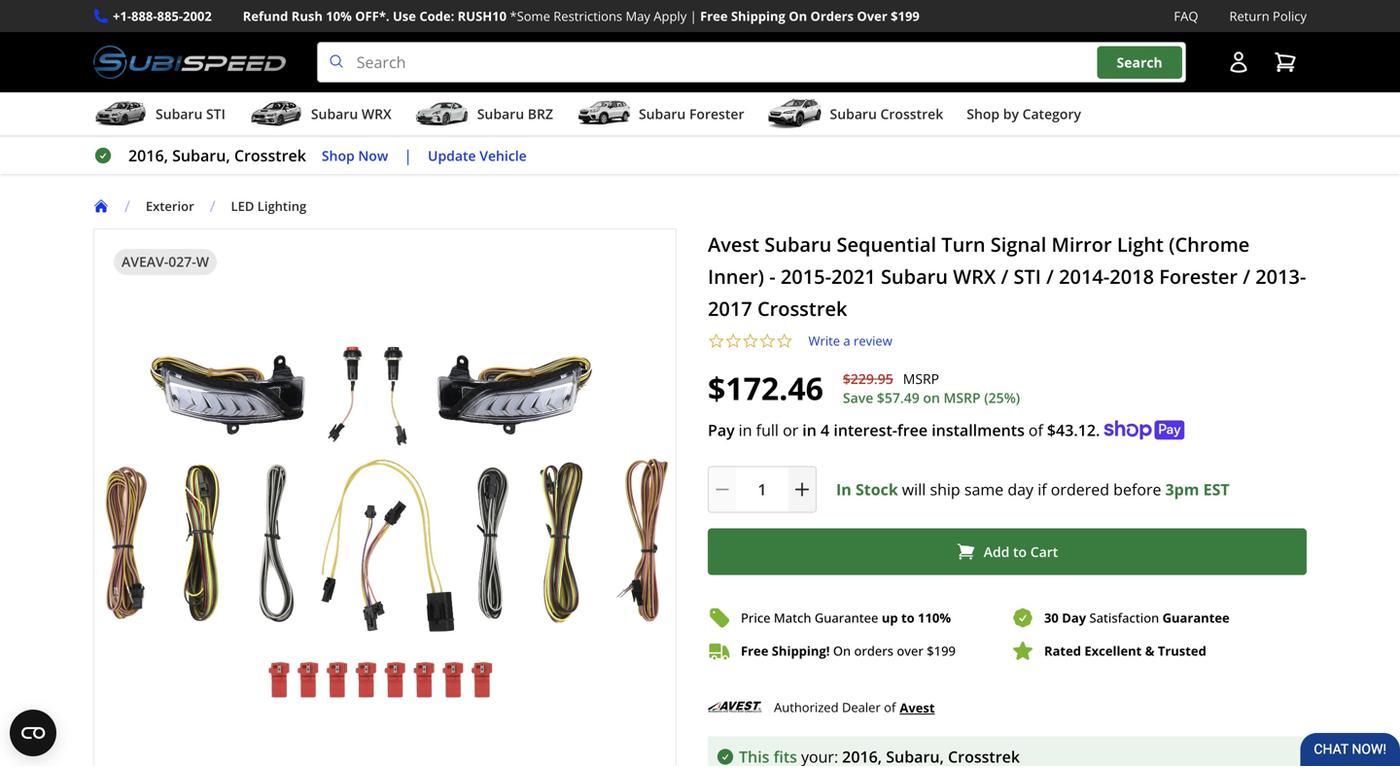 Task type: describe. For each thing, give the bounding box(es) containing it.
authorized dealer of avest
[[774, 699, 935, 717]]

2021
[[832, 263, 876, 290]]

sti inside avest subaru sequential turn signal mirror light (chrome inner) - 2015-2021 subaru wrx / sti / 2014-2018 forester / 2013- 2017 crosstrek
[[1014, 263, 1042, 290]]

subaru forester button
[[577, 96, 745, 135]]

in
[[837, 479, 852, 500]]

+1-
[[113, 7, 131, 25]]

sequential
[[837, 231, 937, 258]]

2 guarantee from the left
[[1163, 609, 1230, 627]]

restrictions
[[554, 7, 623, 25]]

return policy link
[[1230, 6, 1307, 26]]

home image
[[93, 199, 109, 214]]

subaru wrx
[[311, 105, 392, 123]]

led lighting
[[231, 198, 307, 215]]

rush
[[292, 7, 323, 25]]

by
[[1004, 105, 1019, 123]]

rush10
[[458, 7, 507, 25]]

orders
[[855, 643, 894, 660]]

excellent
[[1085, 643, 1142, 660]]

/ down signal
[[1001, 263, 1009, 290]]

a subaru wrx thumbnail image image
[[249, 99, 303, 129]]

30
[[1045, 609, 1059, 627]]

027-
[[169, 253, 196, 271]]

subaru for subaru brz
[[477, 105, 524, 123]]

mirror
[[1052, 231, 1112, 258]]

(chrome
[[1169, 231, 1250, 258]]

1 vertical spatial free
[[741, 643, 769, 660]]

price
[[741, 609, 771, 627]]

of inside authorized dealer of avest
[[884, 699, 896, 716]]

cart
[[1031, 543, 1059, 561]]

add to cart
[[984, 543, 1059, 561]]

category
[[1023, 105, 1082, 123]]

(25%)
[[985, 389, 1021, 407]]

$199
[[891, 7, 920, 25]]

avest image
[[708, 694, 763, 721]]

led
[[231, 198, 254, 215]]

orders
[[811, 7, 854, 25]]

shop by category
[[967, 105, 1082, 123]]

2015-
[[781, 263, 832, 290]]

pay
[[708, 420, 735, 441]]

w
[[196, 253, 209, 271]]

over
[[857, 7, 888, 25]]

match
[[774, 609, 812, 627]]

free
[[898, 420, 928, 441]]

$229.95
[[843, 370, 894, 388]]

0 vertical spatial |
[[690, 7, 697, 25]]

open widget image
[[10, 710, 56, 757]]

shipping!
[[772, 643, 830, 660]]

ship
[[930, 479, 961, 500]]

2 in from the left
[[803, 420, 817, 441]]

2014-
[[1059, 263, 1110, 290]]

price match guarantee up to 110%
[[741, 609, 951, 627]]

turn
[[942, 231, 986, 258]]

1 in from the left
[[739, 420, 752, 441]]

code:
[[420, 7, 455, 25]]

search input field
[[317, 42, 1187, 83]]

update vehicle
[[428, 146, 527, 165]]

shop for shop by category
[[967, 105, 1000, 123]]

2 empty star image from the left
[[725, 333, 742, 350]]

avest link
[[900, 697, 935, 718]]

off*.
[[355, 7, 390, 25]]

subaru wrx button
[[249, 96, 392, 135]]

brz
[[528, 105, 553, 123]]

.
[[1096, 420, 1101, 441]]

rated
[[1045, 643, 1082, 660]]

2002
[[183, 7, 212, 25]]

888-
[[131, 7, 157, 25]]

forester inside dropdown button
[[690, 105, 745, 123]]

+1-888-885-2002
[[113, 7, 212, 25]]

a
[[844, 332, 851, 350]]

stock
[[856, 479, 899, 500]]

use
[[393, 7, 416, 25]]

a subaru forester thumbnail image image
[[577, 99, 631, 129]]

&
[[1146, 643, 1155, 660]]

rated excellent & trusted
[[1045, 643, 1207, 660]]

add to cart button
[[708, 529, 1307, 576]]

30 day satisfaction guarantee
[[1045, 609, 1230, 627]]

will
[[902, 479, 926, 500]]

light
[[1118, 231, 1164, 258]]

$172.46
[[708, 367, 824, 410]]

avest inside authorized dealer of avest
[[900, 699, 935, 717]]

apply
[[654, 7, 687, 25]]

*some
[[510, 7, 550, 25]]

3 empty star image from the left
[[742, 333, 759, 350]]

885-
[[157, 7, 183, 25]]

in stock will ship same day if ordered before 3pm est
[[837, 479, 1230, 500]]

subaru sti button
[[93, 96, 226, 135]]

2016, subaru, crosstrek
[[128, 145, 306, 166]]

$57.49
[[877, 389, 920, 407]]

0 vertical spatial on
[[789, 7, 808, 25]]

3pm
[[1166, 479, 1200, 500]]

/ left 2014-
[[1047, 263, 1054, 290]]

subispeed logo image
[[93, 42, 286, 83]]

return
[[1230, 7, 1270, 25]]

update
[[428, 146, 476, 165]]

subaru crosstrek
[[830, 105, 944, 123]]

1 vertical spatial on
[[834, 643, 851, 660]]

a subaru sti thumbnail image image
[[93, 99, 148, 129]]

wrx inside dropdown button
[[362, 105, 392, 123]]

2016,
[[128, 145, 168, 166]]



Task type: vqa. For each thing, say whether or not it's contained in the screenshot.
left 2
no



Task type: locate. For each thing, give the bounding box(es) containing it.
shop for shop now
[[322, 146, 355, 165]]

/
[[125, 196, 130, 217], [210, 196, 216, 217], [1001, 263, 1009, 290], [1047, 263, 1054, 290], [1243, 263, 1251, 290]]

of
[[1029, 420, 1044, 441], [884, 699, 896, 716]]

subaru down sequential
[[881, 263, 948, 290]]

write a review
[[809, 332, 893, 350]]

subaru up subaru, on the top of the page
[[156, 105, 203, 123]]

0 horizontal spatial in
[[739, 420, 752, 441]]

refund rush 10% off*. use code: rush10 *some restrictions may apply | free shipping on orders over $199
[[243, 7, 920, 25]]

search
[[1117, 53, 1163, 71]]

1 vertical spatial shop
[[322, 146, 355, 165]]

shop now link
[[322, 145, 388, 167]]

return policy
[[1230, 7, 1307, 25]]

| right now
[[404, 145, 412, 166]]

now
[[358, 146, 388, 165]]

authorized
[[774, 699, 839, 716]]

0 horizontal spatial |
[[404, 145, 412, 166]]

to
[[1014, 543, 1027, 561], [902, 609, 915, 627]]

0 horizontal spatial free
[[701, 7, 728, 25]]

review
[[854, 332, 893, 350]]

forester down the (chrome
[[1160, 263, 1238, 290]]

0 vertical spatial crosstrek
[[881, 105, 944, 123]]

0 horizontal spatial wrx
[[362, 105, 392, 123]]

subaru for subaru wrx
[[311, 105, 358, 123]]

to inside "button"
[[1014, 543, 1027, 561]]

0 horizontal spatial on
[[789, 7, 808, 25]]

2 horizontal spatial crosstrek
[[881, 105, 944, 123]]

subaru up 2015-
[[765, 231, 832, 258]]

sti down signal
[[1014, 263, 1042, 290]]

wrx up now
[[362, 105, 392, 123]]

/ right home icon
[[125, 196, 130, 217]]

0 horizontal spatial to
[[902, 609, 915, 627]]

shop left by
[[967, 105, 1000, 123]]

add
[[984, 543, 1010, 561]]

led lighting link
[[231, 198, 322, 215], [231, 198, 307, 215]]

inner)
[[708, 263, 765, 290]]

1 vertical spatial |
[[404, 145, 412, 166]]

to right add
[[1014, 543, 1027, 561]]

subaru left brz
[[477, 105, 524, 123]]

trusted
[[1158, 643, 1207, 660]]

$
[[927, 643, 934, 660]]

subaru up shop now
[[311, 105, 358, 123]]

over
[[897, 643, 924, 660]]

1 empty star image from the left
[[708, 333, 725, 350]]

forester
[[690, 105, 745, 123], [1160, 263, 1238, 290]]

shop pay image
[[1104, 421, 1185, 440]]

0 vertical spatial forester
[[690, 105, 745, 123]]

0 vertical spatial free
[[701, 7, 728, 25]]

1 vertical spatial avest
[[900, 699, 935, 717]]

lighting
[[258, 198, 307, 215]]

subaru crosstrek button
[[768, 96, 944, 135]]

1 horizontal spatial of
[[1029, 420, 1044, 441]]

1 vertical spatial sti
[[1014, 263, 1042, 290]]

in left 4
[[803, 420, 817, 441]]

day
[[1008, 479, 1034, 500]]

or
[[783, 420, 799, 441]]

|
[[690, 7, 697, 25], [404, 145, 412, 166]]

day
[[1062, 609, 1087, 627]]

write
[[809, 332, 840, 350]]

in left full
[[739, 420, 752, 441]]

update vehicle button
[[428, 145, 527, 167]]

refund
[[243, 7, 288, 25]]

1 vertical spatial to
[[902, 609, 915, 627]]

same
[[965, 479, 1004, 500]]

subaru for subaru sti
[[156, 105, 203, 123]]

1 horizontal spatial crosstrek
[[758, 295, 848, 322]]

on left orders at the right of the page
[[834, 643, 851, 660]]

forester down search input field
[[690, 105, 745, 123]]

0 vertical spatial shop
[[967, 105, 1000, 123]]

subaru inside dropdown button
[[830, 105, 877, 123]]

5 empty star image from the left
[[776, 333, 793, 350]]

subaru for subaru crosstrek
[[830, 105, 877, 123]]

1 horizontal spatial msrp
[[944, 389, 981, 407]]

signal
[[991, 231, 1047, 258]]

subaru sti
[[156, 105, 226, 123]]

4 empty star image from the left
[[759, 333, 776, 350]]

0 vertical spatial sti
[[206, 105, 226, 123]]

of left avest link
[[884, 699, 896, 716]]

faq
[[1175, 7, 1199, 25]]

| right apply
[[690, 7, 697, 25]]

1 vertical spatial forester
[[1160, 263, 1238, 290]]

exterior link up 027-
[[146, 198, 210, 215]]

ordered
[[1051, 479, 1110, 500]]

exterior link
[[146, 198, 210, 215], [146, 198, 194, 215]]

1 horizontal spatial |
[[690, 7, 697, 25]]

guarantee up free shipping! on orders over $ 199
[[815, 609, 879, 627]]

/ left led
[[210, 196, 216, 217]]

of left $43.12
[[1029, 420, 1044, 441]]

1 horizontal spatial free
[[741, 643, 769, 660]]

sti up 2016, subaru, crosstrek
[[206, 105, 226, 123]]

1 horizontal spatial guarantee
[[1163, 609, 1230, 627]]

msrp up on
[[903, 370, 940, 388]]

crosstrek inside dropdown button
[[881, 105, 944, 123]]

save
[[843, 389, 874, 407]]

2018
[[1110, 263, 1155, 290]]

0 horizontal spatial msrp
[[903, 370, 940, 388]]

0 horizontal spatial shop
[[322, 146, 355, 165]]

forester inside avest subaru sequential turn signal mirror light (chrome inner) - 2015-2021 subaru wrx / sti / 2014-2018 forester / 2013- 2017 crosstrek
[[1160, 263, 1238, 290]]

1 vertical spatial wrx
[[953, 263, 996, 290]]

subaru inside dropdown button
[[156, 105, 203, 123]]

wrx down turn
[[953, 263, 996, 290]]

0 vertical spatial wrx
[[362, 105, 392, 123]]

wrx inside avest subaru sequential turn signal mirror light (chrome inner) - 2015-2021 subaru wrx / sti / 2014-2018 forester / 2013- 2017 crosstrek
[[953, 263, 996, 290]]

1 horizontal spatial to
[[1014, 543, 1027, 561]]

sti
[[206, 105, 226, 123], [1014, 263, 1042, 290]]

avest
[[708, 231, 760, 258], [900, 699, 935, 717]]

empty star image
[[708, 333, 725, 350], [725, 333, 742, 350], [742, 333, 759, 350], [759, 333, 776, 350], [776, 333, 793, 350]]

avest inside avest subaru sequential turn signal mirror light (chrome inner) - 2015-2021 subaru wrx / sti / 2014-2018 forester / 2013- 2017 crosstrek
[[708, 231, 760, 258]]

1 horizontal spatial sti
[[1014, 263, 1042, 290]]

a subaru crosstrek thumbnail image image
[[768, 99, 822, 129]]

subaru for subaru forester
[[639, 105, 686, 123]]

0 horizontal spatial guarantee
[[815, 609, 879, 627]]

a subaru brz thumbnail image image
[[415, 99, 470, 129]]

free right apply
[[701, 7, 728, 25]]

free down price
[[741, 643, 769, 660]]

1 vertical spatial of
[[884, 699, 896, 716]]

10%
[[326, 7, 352, 25]]

subaru brz button
[[415, 96, 553, 135]]

subaru inside 'dropdown button'
[[477, 105, 524, 123]]

up
[[882, 609, 898, 627]]

1 horizontal spatial shop
[[967, 105, 1000, 123]]

1 horizontal spatial wrx
[[953, 263, 996, 290]]

0 vertical spatial to
[[1014, 543, 1027, 561]]

1 horizontal spatial in
[[803, 420, 817, 441]]

button image
[[1228, 51, 1251, 74]]

in
[[739, 420, 752, 441], [803, 420, 817, 441]]

110%
[[918, 609, 951, 627]]

search button
[[1098, 46, 1183, 79]]

pay in full or in 4 interest-free installments of $43.12 .
[[708, 420, 1101, 441]]

vehicle
[[480, 146, 527, 165]]

shipping
[[731, 7, 786, 25]]

199
[[934, 643, 956, 660]]

subaru right a subaru forester thumbnail image
[[639, 105, 686, 123]]

1 horizontal spatial forester
[[1160, 263, 1238, 290]]

1 vertical spatial crosstrek
[[234, 145, 306, 166]]

wrx
[[362, 105, 392, 123], [953, 263, 996, 290]]

0 vertical spatial of
[[1029, 420, 1044, 441]]

interest-
[[834, 420, 898, 441]]

on left the orders
[[789, 7, 808, 25]]

est
[[1204, 479, 1230, 500]]

$229.95 msrp save $57.49 on msrp (25%)
[[843, 370, 1021, 407]]

0 horizontal spatial avest
[[708, 231, 760, 258]]

subaru right a subaru crosstrek thumbnail image
[[830, 105, 877, 123]]

exterior link down 2016,
[[146, 198, 194, 215]]

1 horizontal spatial avest
[[900, 699, 935, 717]]

shop inside dropdown button
[[967, 105, 1000, 123]]

guarantee
[[815, 609, 879, 627], [1163, 609, 1230, 627]]

write a review link
[[809, 332, 893, 350]]

0 horizontal spatial forester
[[690, 105, 745, 123]]

None number field
[[708, 467, 817, 513]]

0 vertical spatial avest
[[708, 231, 760, 258]]

full
[[756, 420, 779, 441]]

0 horizontal spatial sti
[[206, 105, 226, 123]]

policy
[[1273, 7, 1307, 25]]

msrp
[[903, 370, 940, 388], [944, 389, 981, 407]]

crosstrek
[[881, 105, 944, 123], [234, 145, 306, 166], [758, 295, 848, 322]]

subaru brz
[[477, 105, 553, 123]]

shop now
[[322, 146, 388, 165]]

2017
[[708, 295, 753, 322]]

before
[[1114, 479, 1162, 500]]

shop by category button
[[967, 96, 1082, 135]]

guarantee up "trusted"
[[1163, 609, 1230, 627]]

/ left 2013-
[[1243, 263, 1251, 290]]

subaru forester
[[639, 105, 745, 123]]

free shipping! on orders over $ 199
[[741, 643, 956, 660]]

0 horizontal spatial crosstrek
[[234, 145, 306, 166]]

0 horizontal spatial of
[[884, 699, 896, 716]]

avest up inner)
[[708, 231, 760, 258]]

1 horizontal spatial on
[[834, 643, 851, 660]]

decrement image
[[713, 480, 732, 500]]

msrp right on
[[944, 389, 981, 407]]

crosstrek inside avest subaru sequential turn signal mirror light (chrome inner) - 2015-2021 subaru wrx / sti / 2014-2018 forester / 2013- 2017 crosstrek
[[758, 295, 848, 322]]

sti inside dropdown button
[[206, 105, 226, 123]]

avest right the dealer
[[900, 699, 935, 717]]

free
[[701, 7, 728, 25], [741, 643, 769, 660]]

increment image
[[793, 480, 812, 500]]

faq link
[[1175, 6, 1199, 26]]

to right 'up'
[[902, 609, 915, 627]]

2 vertical spatial crosstrek
[[758, 295, 848, 322]]

shop left now
[[322, 146, 355, 165]]

1 guarantee from the left
[[815, 609, 879, 627]]



